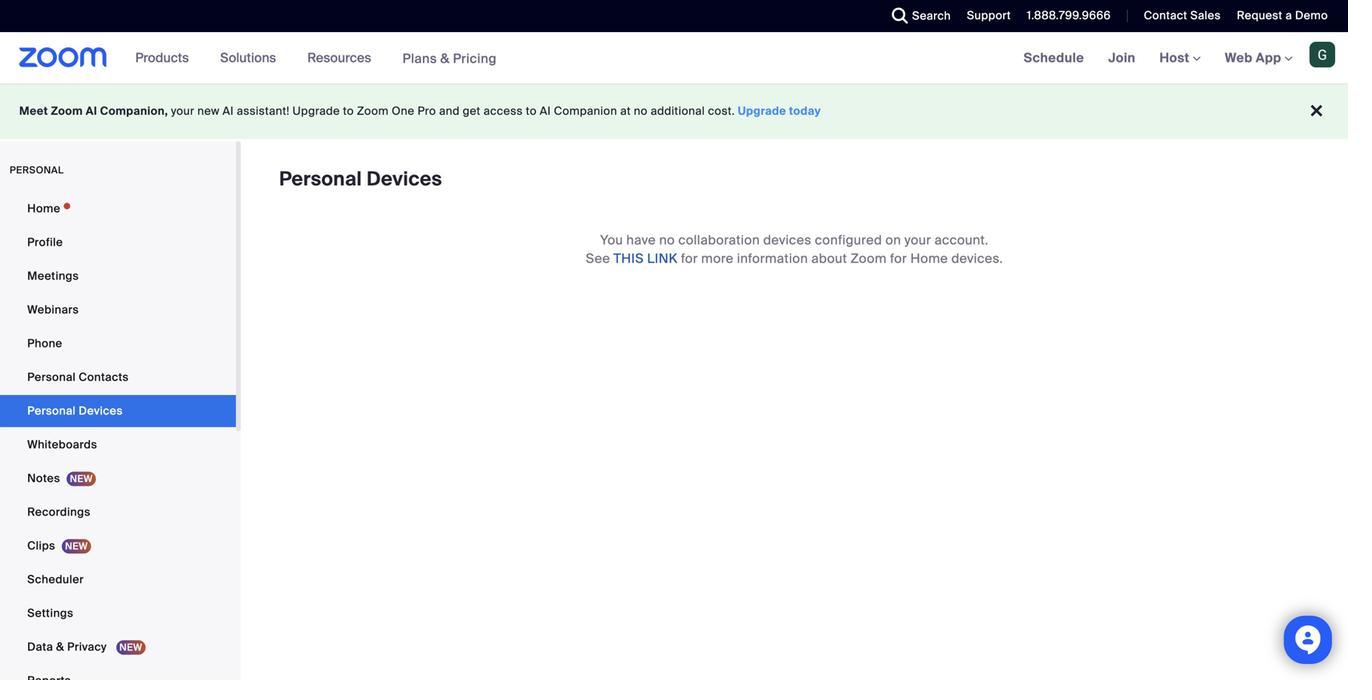 Task type: vqa. For each thing, say whether or not it's contained in the screenshot.
application
no



Task type: describe. For each thing, give the bounding box(es) containing it.
demo
[[1296, 8, 1329, 23]]

data & privacy
[[27, 640, 110, 654]]

information
[[737, 250, 809, 267]]

upgrade today link
[[738, 104, 821, 118]]

request a demo
[[1238, 8, 1329, 23]]

a
[[1286, 8, 1293, 23]]

webinars link
[[0, 294, 236, 326]]

products button
[[135, 32, 196, 84]]

see
[[586, 250, 611, 267]]

join link
[[1097, 32, 1148, 84]]

devices
[[764, 232, 812, 249]]

1.888.799.9666
[[1028, 8, 1112, 23]]

notes
[[27, 471, 60, 486]]

profile picture image
[[1310, 42, 1336, 67]]

sales
[[1191, 8, 1222, 23]]

1 to from the left
[[343, 104, 354, 118]]

0 vertical spatial devices
[[367, 167, 442, 192]]

no inside meet zoom ai companion, 'footer'
[[634, 104, 648, 118]]

your inside you have no collaboration devices configured on your account. see this link for more information about zoom for home devices.
[[905, 232, 932, 249]]

meet zoom ai companion, your new ai assistant! upgrade to zoom one pro and get access to ai companion at no additional cost. upgrade today
[[19, 104, 821, 118]]

resources button
[[308, 32, 379, 84]]

personal devices link
[[0, 395, 236, 427]]

devices inside personal menu menu
[[79, 403, 123, 418]]

about
[[812, 250, 848, 267]]

solutions
[[220, 49, 276, 66]]

host
[[1160, 49, 1194, 66]]

plans
[[403, 50, 437, 67]]

0 vertical spatial personal
[[279, 167, 362, 192]]

1 upgrade from the left
[[293, 104, 340, 118]]

home inside personal menu menu
[[27, 201, 60, 216]]

products
[[135, 49, 189, 66]]

scheduler link
[[0, 564, 236, 596]]

personal contacts
[[27, 370, 129, 385]]

& for plans
[[441, 50, 450, 67]]

more
[[702, 250, 734, 267]]

pro
[[418, 104, 436, 118]]

search
[[913, 8, 952, 23]]

one
[[392, 104, 415, 118]]

collaboration
[[679, 232, 760, 249]]

contact
[[1145, 8, 1188, 23]]

1 horizontal spatial personal devices
[[279, 167, 442, 192]]

your inside meet zoom ai companion, 'footer'
[[171, 104, 195, 118]]

schedule link
[[1012, 32, 1097, 84]]

this
[[614, 250, 644, 267]]

support
[[968, 8, 1012, 23]]

app
[[1257, 49, 1282, 66]]

meet
[[19, 104, 48, 118]]

webinars
[[27, 302, 79, 317]]

new
[[198, 104, 220, 118]]

settings
[[27, 606, 73, 621]]

recordings
[[27, 505, 91, 520]]

notes link
[[0, 463, 236, 495]]

today
[[790, 104, 821, 118]]

profile link
[[0, 226, 236, 259]]

additional
[[651, 104, 705, 118]]

0 horizontal spatial zoom
[[51, 104, 83, 118]]

meetings
[[27, 269, 79, 283]]

personal contacts link
[[0, 361, 236, 393]]

banner containing products
[[0, 32, 1349, 85]]

web app button
[[1226, 49, 1294, 66]]

this link link
[[614, 250, 678, 267]]

plans & pricing
[[403, 50, 497, 67]]

web
[[1226, 49, 1253, 66]]

settings link
[[0, 597, 236, 630]]

home link
[[0, 193, 236, 225]]

solutions button
[[220, 32, 284, 84]]

whiteboards
[[27, 437, 97, 452]]



Task type: locate. For each thing, give the bounding box(es) containing it.
ai right new at the top of the page
[[223, 104, 234, 118]]

search button
[[881, 0, 956, 32]]

clips link
[[0, 530, 236, 562]]

zoom right meet
[[51, 104, 83, 118]]

ai left companion on the top of the page
[[540, 104, 551, 118]]

to right "access"
[[526, 104, 537, 118]]

meetings navigation
[[1012, 32, 1349, 85]]

1 vertical spatial your
[[905, 232, 932, 249]]

1 vertical spatial devices
[[79, 403, 123, 418]]

1 for from the left
[[681, 250, 698, 267]]

1 horizontal spatial for
[[891, 250, 908, 267]]

scheduler
[[27, 572, 84, 587]]

to down resources dropdown button on the top left of page
[[343, 104, 354, 118]]

web app
[[1226, 49, 1282, 66]]

2 upgrade from the left
[[738, 104, 787, 118]]

& right data
[[56, 640, 64, 654]]

0 vertical spatial your
[[171, 104, 195, 118]]

your right on
[[905, 232, 932, 249]]

1 vertical spatial no
[[660, 232, 675, 249]]

product information navigation
[[123, 32, 509, 85]]

personal devices down personal contacts
[[27, 403, 123, 418]]

zoom left one at the top left
[[357, 104, 389, 118]]

personal menu menu
[[0, 193, 236, 680]]

0 horizontal spatial upgrade
[[293, 104, 340, 118]]

2 horizontal spatial zoom
[[851, 250, 887, 267]]

upgrade
[[293, 104, 340, 118], [738, 104, 787, 118]]

& right plans
[[441, 50, 450, 67]]

schedule
[[1024, 49, 1085, 66]]

1 horizontal spatial no
[[660, 232, 675, 249]]

contacts
[[79, 370, 129, 385]]

2 ai from the left
[[223, 104, 234, 118]]

zoom logo image
[[19, 47, 107, 67]]

2 horizontal spatial ai
[[540, 104, 551, 118]]

0 horizontal spatial personal devices
[[27, 403, 123, 418]]

1.888.799.9666 button
[[1016, 0, 1116, 32], [1028, 8, 1112, 23]]

& for data
[[56, 640, 64, 654]]

resources
[[308, 49, 371, 66]]

ai left companion,
[[86, 104, 97, 118]]

support link
[[956, 0, 1016, 32], [968, 8, 1012, 23]]

1 horizontal spatial &
[[441, 50, 450, 67]]

privacy
[[67, 640, 107, 654]]

1 vertical spatial personal devices
[[27, 403, 123, 418]]

cost.
[[708, 104, 735, 118]]

meet zoom ai companion, footer
[[0, 84, 1349, 139]]

0 horizontal spatial home
[[27, 201, 60, 216]]

at
[[621, 104, 631, 118]]

0 horizontal spatial devices
[[79, 403, 123, 418]]

recordings link
[[0, 496, 236, 528]]

personal for personal devices link
[[27, 403, 76, 418]]

0 vertical spatial home
[[27, 201, 60, 216]]

personal devices down one at the top left
[[279, 167, 442, 192]]

no inside you have no collaboration devices configured on your account. see this link for more information about zoom for home devices.
[[660, 232, 675, 249]]

zoom inside you have no collaboration devices configured on your account. see this link for more information about zoom for home devices.
[[851, 250, 887, 267]]

1 horizontal spatial home
[[911, 250, 949, 267]]

devices down contacts
[[79, 403, 123, 418]]

your left new at the top of the page
[[171, 104, 195, 118]]

phone link
[[0, 328, 236, 360]]

& inside data & privacy link
[[56, 640, 64, 654]]

companion
[[554, 104, 618, 118]]

devices.
[[952, 250, 1004, 267]]

upgrade right cost.
[[738, 104, 787, 118]]

configured
[[815, 232, 883, 249]]

1 vertical spatial personal
[[27, 370, 76, 385]]

personal devices
[[279, 167, 442, 192], [27, 403, 123, 418]]

for down on
[[891, 250, 908, 267]]

zoom
[[51, 104, 83, 118], [357, 104, 389, 118], [851, 250, 887, 267]]

companion,
[[100, 104, 168, 118]]

clips
[[27, 538, 55, 553]]

request a demo link
[[1226, 0, 1349, 32], [1238, 8, 1329, 23]]

account.
[[935, 232, 989, 249]]

upgrade down product information navigation
[[293, 104, 340, 118]]

contact sales
[[1145, 8, 1222, 23]]

personal
[[10, 164, 64, 176]]

0 vertical spatial personal devices
[[279, 167, 442, 192]]

1.888.799.9666 button up schedule 'link'
[[1028, 8, 1112, 23]]

banner
[[0, 32, 1349, 85]]

1 horizontal spatial upgrade
[[738, 104, 787, 118]]

access
[[484, 104, 523, 118]]

have
[[627, 232, 656, 249]]

no right at
[[634, 104, 648, 118]]

2 for from the left
[[891, 250, 908, 267]]

home inside you have no collaboration devices configured on your account. see this link for more information about zoom for home devices.
[[911, 250, 949, 267]]

1 horizontal spatial zoom
[[357, 104, 389, 118]]

for right link
[[681, 250, 698, 267]]

whiteboards link
[[0, 429, 236, 461]]

& inside product information navigation
[[441, 50, 450, 67]]

1 horizontal spatial devices
[[367, 167, 442, 192]]

2 to from the left
[[526, 104, 537, 118]]

3 ai from the left
[[540, 104, 551, 118]]

0 horizontal spatial no
[[634, 104, 648, 118]]

1 horizontal spatial to
[[526, 104, 537, 118]]

personal devices inside personal menu menu
[[27, 403, 123, 418]]

1 vertical spatial home
[[911, 250, 949, 267]]

join
[[1109, 49, 1136, 66]]

on
[[886, 232, 902, 249]]

devices
[[367, 167, 442, 192], [79, 403, 123, 418]]

2 vertical spatial personal
[[27, 403, 76, 418]]

home down account.
[[911, 250, 949, 267]]

devices down one at the top left
[[367, 167, 442, 192]]

0 horizontal spatial to
[[343, 104, 354, 118]]

ai
[[86, 104, 97, 118], [223, 104, 234, 118], [540, 104, 551, 118]]

profile
[[27, 235, 63, 250]]

1 vertical spatial &
[[56, 640, 64, 654]]

home
[[27, 201, 60, 216], [911, 250, 949, 267]]

you
[[601, 232, 623, 249]]

&
[[441, 50, 450, 67], [56, 640, 64, 654]]

request
[[1238, 8, 1283, 23]]

host button
[[1160, 49, 1202, 66]]

meetings link
[[0, 260, 236, 292]]

you have no collaboration devices configured on your account. see this link for more information about zoom for home devices.
[[586, 232, 1004, 267]]

no up link
[[660, 232, 675, 249]]

no
[[634, 104, 648, 118], [660, 232, 675, 249]]

0 vertical spatial no
[[634, 104, 648, 118]]

pricing
[[453, 50, 497, 67]]

contact sales link
[[1133, 0, 1226, 32], [1145, 8, 1222, 23]]

personal for personal contacts link
[[27, 370, 76, 385]]

phone
[[27, 336, 62, 351]]

for
[[681, 250, 698, 267], [891, 250, 908, 267]]

0 horizontal spatial &
[[56, 640, 64, 654]]

1.888.799.9666 button up schedule
[[1016, 0, 1116, 32]]

plans & pricing link
[[403, 50, 497, 67], [403, 50, 497, 67]]

and
[[439, 104, 460, 118]]

data
[[27, 640, 53, 654]]

assistant!
[[237, 104, 290, 118]]

1 horizontal spatial your
[[905, 232, 932, 249]]

data & privacy link
[[0, 631, 236, 663]]

zoom down configured
[[851, 250, 887, 267]]

get
[[463, 104, 481, 118]]

1 ai from the left
[[86, 104, 97, 118]]

home up profile
[[27, 201, 60, 216]]

0 horizontal spatial your
[[171, 104, 195, 118]]

1 horizontal spatial ai
[[223, 104, 234, 118]]

0 vertical spatial &
[[441, 50, 450, 67]]

link
[[648, 250, 678, 267]]

personal
[[279, 167, 362, 192], [27, 370, 76, 385], [27, 403, 76, 418]]

your
[[171, 104, 195, 118], [905, 232, 932, 249]]

0 horizontal spatial ai
[[86, 104, 97, 118]]

0 horizontal spatial for
[[681, 250, 698, 267]]



